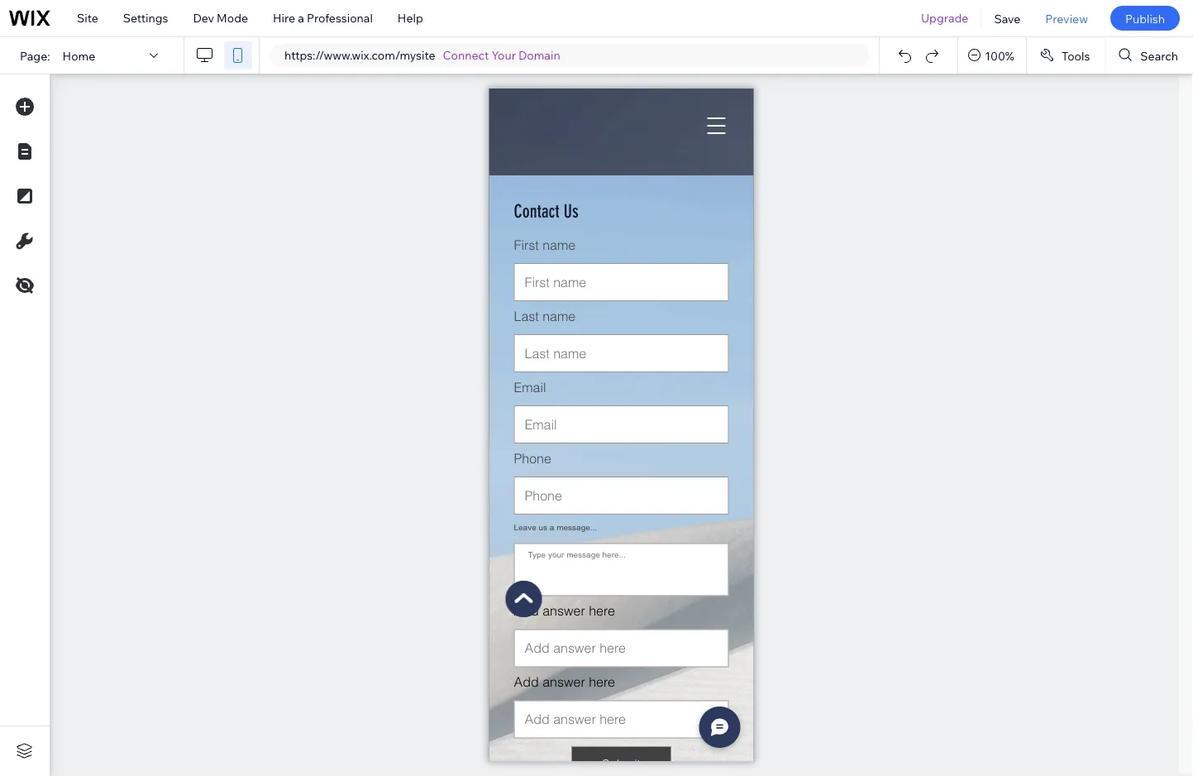 Task type: describe. For each thing, give the bounding box(es) containing it.
tools button
[[1027, 37, 1106, 74]]

tools
[[1062, 48, 1091, 63]]

https://www.wix.com/mysite
[[285, 48, 436, 62]]

search
[[1141, 48, 1179, 63]]

home
[[63, 48, 95, 63]]

hire
[[273, 11, 295, 25]]

mode
[[217, 11, 248, 25]]

publish button
[[1111, 6, 1181, 31]]

upgrade
[[922, 11, 969, 25]]

domain
[[519, 48, 561, 62]]

your
[[492, 48, 516, 62]]

save
[[995, 11, 1021, 25]]

preview button
[[1034, 0, 1101, 36]]

dev
[[193, 11, 214, 25]]

site
[[77, 11, 98, 25]]

save button
[[982, 0, 1034, 36]]



Task type: locate. For each thing, give the bounding box(es) containing it.
https://www.wix.com/mysite connect your domain
[[285, 48, 561, 62]]

professional
[[307, 11, 373, 25]]

connect
[[443, 48, 489, 62]]

100% button
[[959, 37, 1027, 74]]

preview
[[1046, 11, 1089, 25]]

a
[[298, 11, 304, 25]]

dev mode
[[193, 11, 248, 25]]

help
[[398, 11, 423, 25]]

publish
[[1126, 11, 1166, 25]]

search button
[[1106, 37, 1194, 74]]

hire a professional
[[273, 11, 373, 25]]

100%
[[986, 48, 1015, 63]]

settings
[[123, 11, 168, 25]]



Task type: vqa. For each thing, say whether or not it's contained in the screenshot.
2
no



